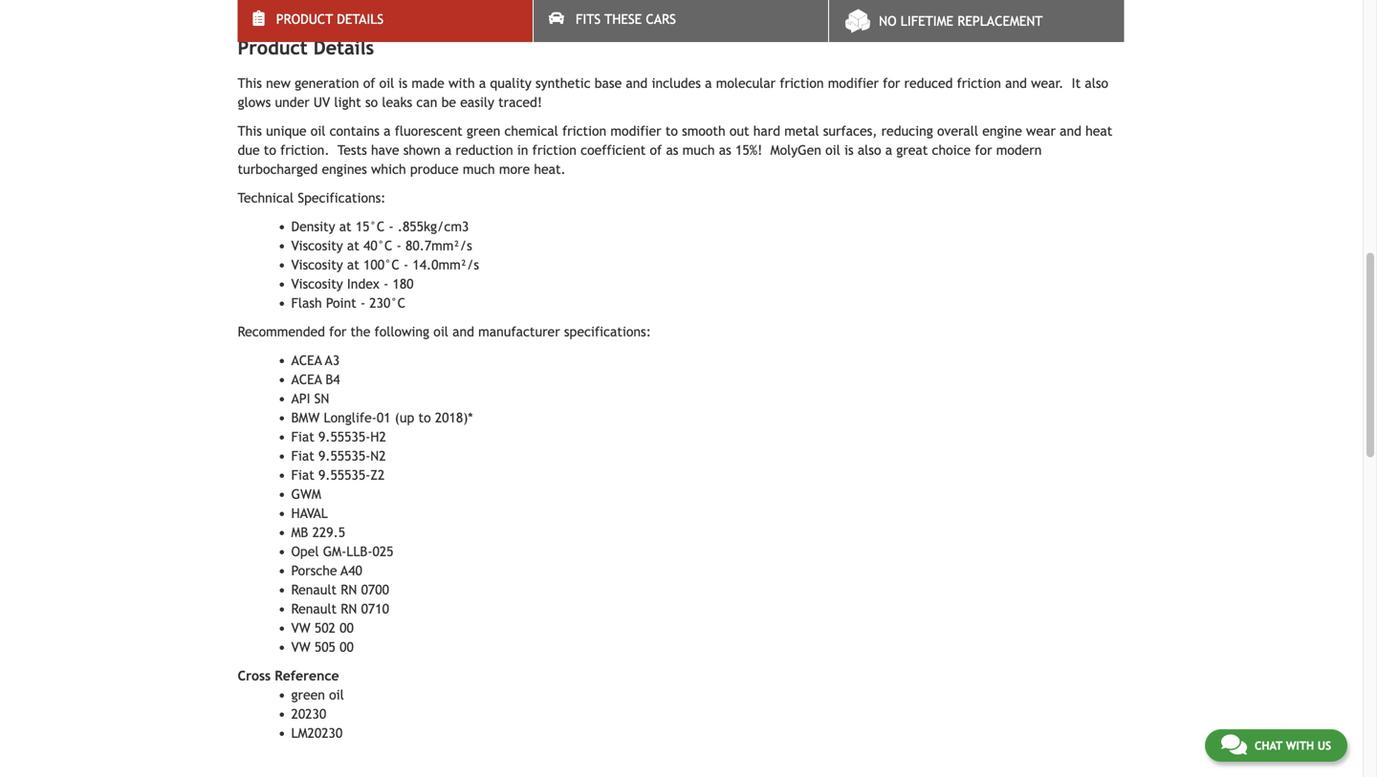 Task type: vqa. For each thing, say whether or not it's contained in the screenshot.
"FOR" to the bottom
yes



Task type: describe. For each thing, give the bounding box(es) containing it.
- left 180
[[384, 277, 389, 292]]

modern
[[996, 143, 1042, 158]]

us
[[1318, 739, 1331, 753]]

oil down the surfaces,
[[826, 143, 840, 158]]

z2
[[370, 468, 385, 483]]

recommended for the following oil and manufacturer specifications:
[[238, 324, 651, 340]]

oil inside "this new generation of oil is made with a quality synthetic base and includes a molecular friction modifier for reduced friction and wear.  it also glows under uv light so leaks can be easily traced!"
[[379, 76, 394, 91]]

1 00 from the top
[[340, 621, 354, 636]]

.855kg/cm3
[[398, 219, 469, 235]]

green inside this unique oil contains a fluorescent green chemical friction modifier to smooth out hard metal surfaces, reducing overall engine wear and heat due to friction.  tests have shown a reduction in friction coefficient of as much as 15%!  molygen oil is also a great choice for modern turbocharged engines which produce much more heat.
[[467, 124, 501, 139]]

engines
[[322, 162, 367, 177]]

2018)*
[[435, 410, 473, 426]]

technical
[[238, 191, 294, 206]]

base
[[595, 76, 622, 91]]

180
[[393, 277, 414, 292]]

smooth
[[682, 124, 726, 139]]

with inside "this new generation of oil is made with a quality synthetic base and includes a molecular friction modifier for reduced friction and wear.  it also glows under uv light so leaks can be easily traced!"
[[449, 76, 475, 91]]

sn
[[314, 391, 329, 407]]

1 acea from the top
[[291, 353, 322, 368]]

specifications:
[[564, 324, 651, 340]]

0 horizontal spatial to
[[264, 143, 276, 158]]

modifier inside this unique oil contains a fluorescent green chemical friction modifier to smooth out hard metal surfaces, reducing overall engine wear and heat due to friction.  tests have shown a reduction in friction coefficient of as much as 15%!  molygen oil is also a great choice for modern turbocharged engines which produce much more heat.
[[611, 124, 661, 139]]

h2
[[370, 430, 386, 445]]

100°c
[[363, 257, 400, 273]]

for inside "this new generation of oil is made with a quality synthetic base and includes a molecular friction modifier for reduced friction and wear.  it also glows under uv light so leaks can be easily traced!"
[[883, 76, 900, 91]]

shown
[[403, 143, 441, 158]]

reference
[[275, 669, 339, 684]]

2 9.55535- from the top
[[318, 449, 370, 464]]

recommended
[[238, 324, 325, 340]]

80.7mm²/s
[[406, 238, 472, 254]]

0 horizontal spatial for
[[329, 324, 347, 340]]

1 fiat from the top
[[291, 430, 314, 445]]

0700
[[361, 583, 389, 598]]

reduction
[[456, 143, 513, 158]]

of inside this unique oil contains a fluorescent green chemical friction modifier to smooth out hard metal surfaces, reducing overall engine wear and heat due to friction.  tests have shown a reduction in friction coefficient of as much as 15%!  molygen oil is also a great choice for modern turbocharged engines which produce much more heat.
[[650, 143, 662, 158]]

this for this new generation of oil is made with a quality synthetic base and includes a molecular friction modifier for reduced friction and wear.  it also glows under uv light so leaks can be easily traced!
[[238, 76, 262, 91]]

specifications:
[[298, 191, 386, 206]]

molecular
[[716, 76, 776, 91]]

(up
[[395, 410, 414, 426]]

1 renault from the top
[[291, 583, 337, 598]]

lm20230
[[291, 726, 343, 741]]

no
[[879, 13, 897, 29]]

lifetime
[[901, 13, 954, 29]]

acea a3 acea b4 api sn bmw longlife-01 (up to 2018)* fiat 9.55535-h2 fiat 9.55535-n2 fiat 9.55535-z2 gwm haval mb 229.5 opel gm-llb-025 porsche a40 renault rn 0700 renault rn 0710 vw 502 00 vw 505 00
[[291, 353, 473, 655]]

unique
[[266, 124, 307, 139]]

2 vw from the top
[[291, 640, 311, 655]]

density at 15°c - .855kg/cm3 viscosity at 40°c - 80.7mm²/s viscosity at 100°c - 14.0mm²/s viscosity index - 180 flash point - 230°c
[[291, 219, 479, 311]]

gm-
[[323, 544, 346, 560]]

chat
[[1255, 739, 1283, 753]]

a right includes
[[705, 76, 712, 91]]

contains
[[330, 124, 380, 139]]

1 vertical spatial product details
[[238, 37, 374, 59]]

oil inside "cross reference green oil 20230 lm20230"
[[329, 688, 344, 703]]

- up 180
[[404, 257, 409, 273]]

includes
[[652, 76, 701, 91]]

1 vw from the top
[[291, 621, 311, 636]]

surfaces,
[[823, 124, 877, 139]]

following
[[374, 324, 430, 340]]

these
[[605, 11, 642, 27]]

229.5
[[312, 525, 345, 541]]

a40
[[341, 564, 362, 579]]

bmw
[[291, 410, 320, 426]]

density
[[291, 219, 335, 235]]

coefficient
[[581, 143, 646, 158]]

wear.
[[1031, 76, 1064, 91]]

traced!
[[498, 95, 542, 110]]

friction right 'reduced' in the right top of the page
[[957, 76, 1001, 91]]

can
[[416, 95, 437, 110]]

cross reference green oil 20230 lm20230
[[238, 669, 344, 741]]

under
[[275, 95, 310, 110]]

longlife-
[[324, 410, 377, 426]]

15°c
[[356, 219, 385, 235]]

502
[[315, 621, 336, 636]]

chat with us link
[[1205, 730, 1348, 762]]

01
[[377, 410, 391, 426]]

0 vertical spatial product details
[[276, 11, 384, 27]]

- right 15°c
[[389, 219, 394, 235]]

to for fiat
[[419, 410, 431, 426]]

out
[[730, 124, 749, 139]]

comments image
[[1221, 734, 1247, 757]]

is inside "this new generation of oil is made with a quality synthetic base and includes a molecular friction modifier for reduced friction and wear.  it also glows under uv light so leaks can be easily traced!"
[[398, 76, 408, 91]]

fluorescent
[[395, 124, 463, 139]]

easily
[[460, 95, 494, 110]]

this unique oil contains a fluorescent green chemical friction modifier to smooth out hard metal surfaces, reducing overall engine wear and heat due to friction.  tests have shown a reduction in friction coefficient of as much as 15%!  molygen oil is also a great choice for modern turbocharged engines which produce much more heat.
[[238, 124, 1113, 177]]

turbocharged
[[238, 162, 318, 177]]

generation
[[295, 76, 359, 91]]

2 viscosity from the top
[[291, 257, 343, 273]]

opel
[[291, 544, 319, 560]]

this for this unique oil contains a fluorescent green chemical friction modifier to smooth out hard metal surfaces, reducing overall engine wear and heat due to friction.  tests have shown a reduction in friction coefficient of as much as 15%!  molygen oil is also a great choice for modern turbocharged engines which produce much more heat.
[[238, 124, 262, 139]]

be
[[441, 95, 456, 110]]

due
[[238, 143, 260, 158]]

and left wear.
[[1005, 76, 1027, 91]]

manufacturer
[[478, 324, 560, 340]]

14.0mm²/s
[[413, 257, 479, 273]]

1 9.55535- from the top
[[318, 430, 370, 445]]

produce
[[410, 162, 459, 177]]

0 vertical spatial details
[[337, 11, 384, 27]]

made
[[412, 76, 445, 91]]

fits these cars
[[576, 11, 676, 27]]

1 vertical spatial details
[[313, 37, 374, 59]]

metal
[[785, 124, 819, 139]]

so
[[365, 95, 378, 110]]



Task type: locate. For each thing, give the bounding box(es) containing it.
modifier inside "this new generation of oil is made with a quality synthetic base and includes a molecular friction modifier for reduced friction and wear.  it also glows under uv light so leaks can be easily traced!"
[[828, 76, 879, 91]]

00
[[340, 621, 354, 636], [340, 640, 354, 655]]

also inside this unique oil contains a fluorescent green chemical friction modifier to smooth out hard metal surfaces, reducing overall engine wear and heat due to friction.  tests have shown a reduction in friction coefficient of as much as 15%!  molygen oil is also a great choice for modern turbocharged engines which produce much more heat.
[[858, 143, 881, 158]]

fits
[[576, 11, 601, 27]]

cross
[[238, 669, 271, 684]]

1 vertical spatial rn
[[341, 602, 357, 617]]

3 fiat from the top
[[291, 468, 314, 483]]

with left "us"
[[1286, 739, 1314, 753]]

0 vertical spatial renault
[[291, 583, 337, 598]]

index
[[347, 277, 380, 292]]

0 horizontal spatial modifier
[[611, 124, 661, 139]]

0 vertical spatial at
[[339, 219, 352, 235]]

oil down reference
[[329, 688, 344, 703]]

oil up leaks
[[379, 76, 394, 91]]

1 viscosity from the top
[[291, 238, 343, 254]]

1 vertical spatial acea
[[291, 372, 322, 388]]

new
[[266, 76, 291, 91]]

also down the surfaces,
[[858, 143, 881, 158]]

at left 40°c
[[347, 238, 359, 254]]

also inside "this new generation of oil is made with a quality synthetic base and includes a molecular friction modifier for reduced friction and wear.  it also glows under uv light so leaks can be easily traced!"
[[1085, 76, 1109, 91]]

gwm
[[291, 487, 321, 502]]

0 vertical spatial green
[[467, 124, 501, 139]]

wear
[[1026, 124, 1056, 139]]

a3
[[325, 353, 340, 368]]

0 vertical spatial vw
[[291, 621, 311, 636]]

1 vertical spatial fiat
[[291, 449, 314, 464]]

1 horizontal spatial also
[[1085, 76, 1109, 91]]

0 vertical spatial for
[[883, 76, 900, 91]]

for inside this unique oil contains a fluorescent green chemical friction modifier to smooth out hard metal surfaces, reducing overall engine wear and heat due to friction.  tests have shown a reduction in friction coefficient of as much as 15%!  molygen oil is also a great choice for modern turbocharged engines which produce much more heat.
[[975, 143, 992, 158]]

oil
[[379, 76, 394, 91], [311, 124, 326, 139], [826, 143, 840, 158], [434, 324, 449, 340], [329, 688, 344, 703]]

0 vertical spatial with
[[449, 76, 475, 91]]

0 vertical spatial also
[[1085, 76, 1109, 91]]

also up heat
[[1085, 76, 1109, 91]]

modifier up the surfaces,
[[828, 76, 879, 91]]

0 vertical spatial viscosity
[[291, 238, 343, 254]]

a up produce
[[445, 143, 452, 158]]

in
[[517, 143, 528, 158]]

replacement
[[958, 13, 1043, 29]]

1 vertical spatial is
[[845, 143, 854, 158]]

green up 20230
[[291, 688, 325, 703]]

great
[[896, 143, 928, 158]]

a left great
[[885, 143, 892, 158]]

product
[[276, 11, 333, 27], [238, 37, 308, 59]]

a
[[479, 76, 486, 91], [705, 76, 712, 91], [384, 124, 391, 139], [445, 143, 452, 158], [885, 143, 892, 158]]

heat
[[1086, 124, 1113, 139]]

this up glows
[[238, 76, 262, 91]]

-
[[389, 219, 394, 235], [397, 238, 402, 254], [404, 257, 409, 273], [384, 277, 389, 292], [361, 296, 365, 311]]

1 vertical spatial at
[[347, 238, 359, 254]]

to
[[666, 124, 678, 139], [264, 143, 276, 158], [419, 410, 431, 426]]

and right the base
[[626, 76, 648, 91]]

this inside "this new generation of oil is made with a quality synthetic base and includes a molecular friction modifier for reduced friction and wear.  it also glows under uv light so leaks can be easily traced!"
[[238, 76, 262, 91]]

- down index
[[361, 296, 365, 311]]

0 vertical spatial 9.55535-
[[318, 430, 370, 445]]

0 vertical spatial to
[[666, 124, 678, 139]]

1 vertical spatial viscosity
[[291, 257, 343, 273]]

2 vertical spatial to
[[419, 410, 431, 426]]

1 vertical spatial 9.55535-
[[318, 449, 370, 464]]

much down the reduction
[[463, 162, 495, 177]]

15%!
[[736, 143, 763, 158]]

technical specifications:
[[238, 191, 390, 206]]

uv
[[314, 95, 330, 110]]

2 00 from the top
[[340, 640, 354, 655]]

1 vertical spatial also
[[858, 143, 881, 158]]

2 vertical spatial viscosity
[[291, 277, 343, 292]]

1 horizontal spatial with
[[1286, 739, 1314, 753]]

rn down a40
[[341, 583, 357, 598]]

00 right 505
[[340, 640, 354, 655]]

2 acea from the top
[[291, 372, 322, 388]]

0 vertical spatial much
[[683, 143, 715, 158]]

mb
[[291, 525, 308, 541]]

this up due
[[238, 124, 262, 139]]

3 9.55535- from the top
[[318, 468, 370, 483]]

at up index
[[347, 257, 359, 273]]

more
[[499, 162, 530, 177]]

0 horizontal spatial of
[[363, 76, 375, 91]]

is inside this unique oil contains a fluorescent green chemical friction modifier to smooth out hard metal surfaces, reducing overall engine wear and heat due to friction.  tests have shown a reduction in friction coefficient of as much as 15%!  molygen oil is also a great choice for modern turbocharged engines which produce much more heat.
[[845, 143, 854, 158]]

oil up friction.
[[311, 124, 326, 139]]

product up new
[[238, 37, 308, 59]]

0 horizontal spatial much
[[463, 162, 495, 177]]

overall
[[937, 124, 978, 139]]

renault up 502
[[291, 602, 337, 617]]

friction.
[[280, 143, 329, 158]]

to up turbocharged
[[264, 143, 276, 158]]

a up have
[[384, 124, 391, 139]]

0 horizontal spatial with
[[449, 76, 475, 91]]

point
[[326, 296, 357, 311]]

1 vertical spatial to
[[264, 143, 276, 158]]

green
[[467, 124, 501, 139], [291, 688, 325, 703]]

synthetic
[[536, 76, 591, 91]]

chat with us
[[1255, 739, 1331, 753]]

oil right following on the left top of the page
[[434, 324, 449, 340]]

0 vertical spatial fiat
[[291, 430, 314, 445]]

0 vertical spatial acea
[[291, 353, 322, 368]]

this inside this unique oil contains a fluorescent green chemical friction modifier to smooth out hard metal surfaces, reducing overall engine wear and heat due to friction.  tests have shown a reduction in friction coefficient of as much as 15%!  molygen oil is also a great choice for modern turbocharged engines which produce much more heat.
[[238, 124, 262, 139]]

9.55535- down longlife-
[[318, 430, 370, 445]]

rn left 0710
[[341, 602, 357, 617]]

of up so
[[363, 76, 375, 91]]

friction up heat.
[[532, 143, 577, 158]]

0 horizontal spatial as
[[666, 143, 679, 158]]

1 as from the left
[[666, 143, 679, 158]]

is up leaks
[[398, 76, 408, 91]]

1 vertical spatial 00
[[340, 640, 354, 655]]

friction up metal
[[780, 76, 824, 91]]

0 vertical spatial product
[[276, 11, 333, 27]]

the
[[351, 324, 370, 340]]

have
[[371, 143, 399, 158]]

1 horizontal spatial of
[[650, 143, 662, 158]]

acea left a3
[[291, 353, 322, 368]]

1 vertical spatial vw
[[291, 640, 311, 655]]

2 horizontal spatial to
[[666, 124, 678, 139]]

1 horizontal spatial much
[[683, 143, 715, 158]]

vw left 502
[[291, 621, 311, 636]]

leaks
[[382, 95, 412, 110]]

of right coefficient
[[650, 143, 662, 158]]

api
[[291, 391, 310, 407]]

1 horizontal spatial to
[[419, 410, 431, 426]]

is
[[398, 76, 408, 91], [845, 143, 854, 158]]

1 vertical spatial of
[[650, 143, 662, 158]]

light
[[334, 95, 361, 110]]

and left manufacturer
[[453, 324, 474, 340]]

also
[[1085, 76, 1109, 91], [858, 143, 881, 158]]

9.55535-
[[318, 430, 370, 445], [318, 449, 370, 464], [318, 468, 370, 483]]

0 vertical spatial of
[[363, 76, 375, 91]]

modifier up coefficient
[[611, 124, 661, 139]]

and left heat
[[1060, 124, 1082, 139]]

025
[[373, 544, 394, 560]]

2 renault from the top
[[291, 602, 337, 617]]

1 vertical spatial green
[[291, 688, 325, 703]]

vw left 505
[[291, 640, 311, 655]]

2 vertical spatial at
[[347, 257, 359, 273]]

no lifetime replacement link
[[829, 0, 1124, 42]]

this new generation of oil is made with a quality synthetic base and includes a molecular friction modifier for reduced friction and wear.  it also glows under uv light so leaks can be easily traced!
[[238, 76, 1109, 110]]

0710
[[361, 602, 389, 617]]

0 vertical spatial 00
[[340, 621, 354, 636]]

heat.
[[534, 162, 566, 177]]

for left the
[[329, 324, 347, 340]]

quality
[[490, 76, 532, 91]]

porsche
[[291, 564, 337, 579]]

to inside acea a3 acea b4 api sn bmw longlife-01 (up to 2018)* fiat 9.55535-h2 fiat 9.55535-n2 fiat 9.55535-z2 gwm haval mb 229.5 opel gm-llb-025 porsche a40 renault rn 0700 renault rn 0710 vw 502 00 vw 505 00
[[419, 410, 431, 426]]

vw
[[291, 621, 311, 636], [291, 640, 311, 655]]

friction up coefficient
[[562, 124, 607, 139]]

20230
[[291, 707, 326, 722]]

to right "(up"
[[419, 410, 431, 426]]

no lifetime replacement
[[879, 13, 1043, 29]]

2 vertical spatial fiat
[[291, 468, 314, 483]]

2 rn from the top
[[341, 602, 357, 617]]

0 horizontal spatial green
[[291, 688, 325, 703]]

1 this from the top
[[238, 76, 262, 91]]

2 vertical spatial 9.55535-
[[318, 468, 370, 483]]

00 right 502
[[340, 621, 354, 636]]

and inside this unique oil contains a fluorescent green chemical friction modifier to smooth out hard metal surfaces, reducing overall engine wear and heat due to friction.  tests have shown a reduction in friction coefficient of as much as 15%!  molygen oil is also a great choice for modern turbocharged engines which produce much more heat.
[[1060, 124, 1082, 139]]

hard
[[753, 124, 780, 139]]

2 fiat from the top
[[291, 449, 314, 464]]

as
[[666, 143, 679, 158], [719, 143, 731, 158]]

9.55535- down n2
[[318, 468, 370, 483]]

for down engine
[[975, 143, 992, 158]]

0 vertical spatial modifier
[[828, 76, 879, 91]]

3 viscosity from the top
[[291, 277, 343, 292]]

1 horizontal spatial is
[[845, 143, 854, 158]]

1 rn from the top
[[341, 583, 357, 598]]

2 this from the top
[[238, 124, 262, 139]]

1 vertical spatial product
[[238, 37, 308, 59]]

0 horizontal spatial also
[[858, 143, 881, 158]]

1 vertical spatial renault
[[291, 602, 337, 617]]

viscosity
[[291, 238, 343, 254], [291, 257, 343, 273], [291, 277, 343, 292]]

2 as from the left
[[719, 143, 731, 158]]

0 horizontal spatial is
[[398, 76, 408, 91]]

of
[[363, 76, 375, 91], [650, 143, 662, 158]]

2 vertical spatial for
[[329, 324, 347, 340]]

to for out
[[666, 124, 678, 139]]

1 horizontal spatial green
[[467, 124, 501, 139]]

product details
[[276, 11, 384, 27], [238, 37, 374, 59]]

a up easily on the left top of page
[[479, 76, 486, 91]]

230°c
[[369, 296, 406, 311]]

modifier
[[828, 76, 879, 91], [611, 124, 661, 139]]

product up generation
[[276, 11, 333, 27]]

9.55535- up z2 on the bottom of the page
[[318, 449, 370, 464]]

chemical
[[505, 124, 558, 139]]

green inside "cross reference green oil 20230 lm20230"
[[291, 688, 325, 703]]

which
[[371, 162, 406, 177]]

of inside "this new generation of oil is made with a quality synthetic base and includes a molecular friction modifier for reduced friction and wear.  it also glows under uv light so leaks can be easily traced!"
[[363, 76, 375, 91]]

for left 'reduced' in the right top of the page
[[883, 76, 900, 91]]

with up be
[[449, 76, 475, 91]]

2 horizontal spatial for
[[975, 143, 992, 158]]

40°c
[[363, 238, 393, 254]]

1 vertical spatial this
[[238, 124, 262, 139]]

at left 15°c
[[339, 219, 352, 235]]

0 vertical spatial this
[[238, 76, 262, 91]]

haval
[[291, 506, 328, 521]]

as left 15%!
[[719, 143, 731, 158]]

to left smooth
[[666, 124, 678, 139]]

details
[[337, 11, 384, 27], [313, 37, 374, 59]]

- right 40°c
[[397, 238, 402, 254]]

505
[[315, 640, 336, 655]]

glows
[[238, 95, 271, 110]]

1 horizontal spatial for
[[883, 76, 900, 91]]

1 vertical spatial for
[[975, 143, 992, 158]]

1 horizontal spatial modifier
[[828, 76, 879, 91]]

1 vertical spatial much
[[463, 162, 495, 177]]

green up the reduction
[[467, 124, 501, 139]]

product details link
[[238, 0, 533, 42]]

acea up api
[[291, 372, 322, 388]]

much down smooth
[[683, 143, 715, 158]]

flash
[[291, 296, 322, 311]]

llb-
[[346, 544, 373, 560]]

b4
[[326, 372, 340, 388]]

1 horizontal spatial as
[[719, 143, 731, 158]]

1 vertical spatial with
[[1286, 739, 1314, 753]]

0 vertical spatial is
[[398, 76, 408, 91]]

is down the surfaces,
[[845, 143, 854, 158]]

1 vertical spatial modifier
[[611, 124, 661, 139]]

as down "this new generation of oil is made with a quality synthetic base and includes a molecular friction modifier for reduced friction and wear.  it also glows under uv light so leaks can be easily traced!"
[[666, 143, 679, 158]]

fits these cars link
[[534, 0, 828, 42]]

0 vertical spatial rn
[[341, 583, 357, 598]]

renault down porsche
[[291, 583, 337, 598]]



